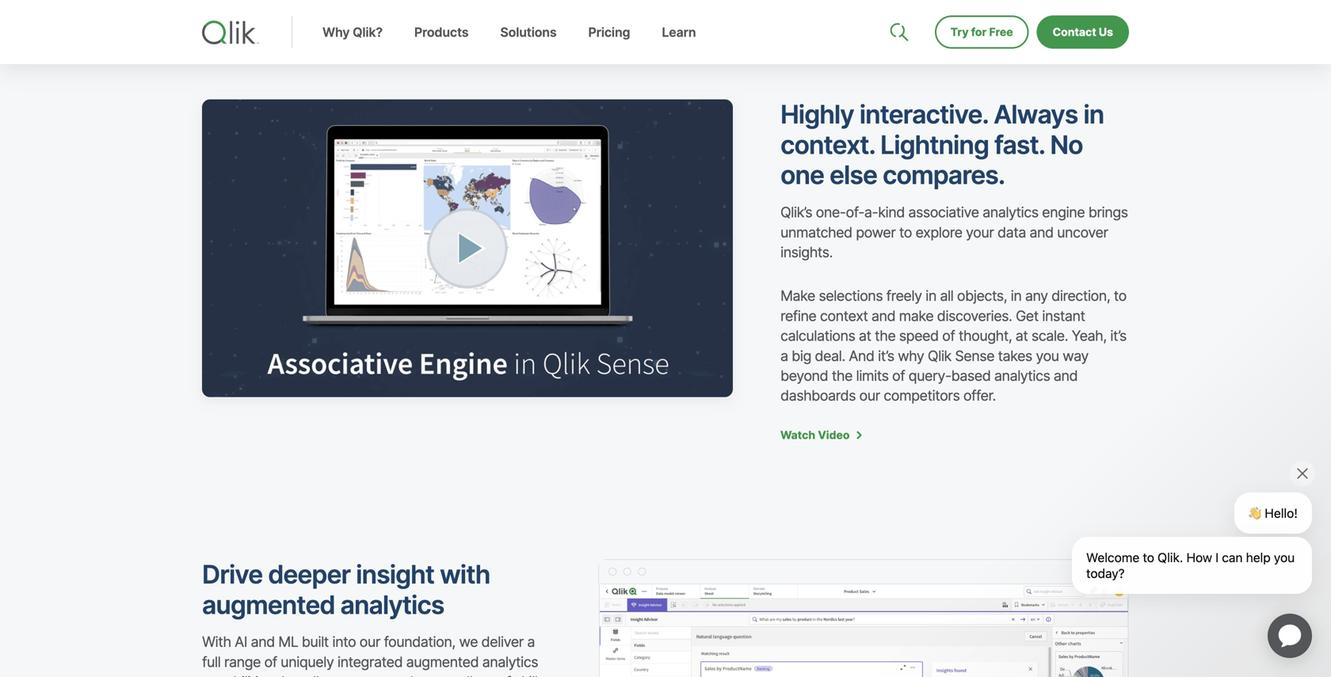 Task type: vqa. For each thing, say whether or not it's contained in the screenshot.
offer.
yes



Task type: describe. For each thing, give the bounding box(es) containing it.
any
[[1025, 287, 1048, 305]]

with ai and ml built into our foundation, we deliver a full range of uniquely integrated augmented analytics capabilities that allow more people, regardless of ski
[[202, 634, 538, 678]]

full
[[202, 654, 221, 671]]

no
[[1050, 129, 1083, 160]]

foundation,
[[384, 634, 455, 651]]

video cover image - "associative engine in qlik sense". a laptop showing an analytics dashboard image
[[202, 99, 733, 397]]

0 vertical spatial it's
[[1110, 327, 1127, 345]]

why qlik?
[[323, 25, 383, 40]]

insight
[[356, 559, 434, 590]]

insights.
[[780, 244, 833, 261]]

augmented inside with ai and ml built into our foundation, we deliver a full range of uniquely integrated augmented analytics capabilities that allow more people, regardless of ski
[[406, 654, 479, 671]]

power
[[856, 224, 896, 241]]

objects,
[[957, 287, 1007, 305]]

login image
[[1079, 0, 1091, 13]]

pricing button
[[573, 25, 646, 64]]

try for free
[[951, 25, 1013, 39]]

watch
[[780, 429, 815, 442]]

2 at from the left
[[1016, 327, 1028, 345]]

scale.
[[1032, 327, 1068, 345]]

uniquely
[[281, 654, 334, 671]]

learn button
[[646, 25, 712, 64]]

discoveries.
[[937, 307, 1012, 325]]

why
[[323, 25, 350, 40]]

one-
[[816, 204, 846, 221]]

watch video link
[[780, 429, 862, 442]]

big
[[792, 347, 811, 365]]

free
[[989, 25, 1013, 39]]

explore
[[916, 224, 962, 241]]

and inside "qlik's one-of-a-kind associative analytics engine brings unmatched power to explore your data and uncover insights."
[[1030, 224, 1054, 241]]

solutions button
[[485, 25, 573, 64]]

data
[[998, 224, 1026, 241]]

in for freely
[[926, 287, 936, 305]]

interactive.
[[860, 99, 988, 129]]

drive deeper insight with augmented analytics
[[202, 559, 490, 620]]

and inside with ai and ml built into our foundation, we deliver a full range of uniquely integrated augmented analytics capabilities that allow more people, regardless of ski
[[251, 634, 275, 651]]

kind
[[878, 204, 905, 221]]

offer.
[[963, 387, 996, 405]]

deeper
[[268, 559, 350, 590]]

1 horizontal spatial the
[[875, 327, 896, 345]]

ai
[[235, 634, 247, 651]]

fast.
[[994, 129, 1045, 160]]

takes
[[998, 347, 1032, 365]]

direction,
[[1052, 287, 1110, 305]]

and down freely
[[872, 307, 896, 325]]

lightning
[[880, 129, 989, 160]]

open video player element
[[202, 99, 733, 397]]

else
[[830, 160, 877, 190]]

into
[[332, 634, 356, 651]]

1 at from the left
[[859, 327, 871, 345]]

make selections freely in all objects, in any direction, to refine context and make discoveries. get instant calculations at the speed of thought, at scale. yeah, it's a big deal. and it's why qlik sense takes you way beyond the limits of query-based analytics and dashboards our competitors offer.
[[780, 287, 1127, 405]]

beyond
[[780, 367, 828, 385]]

dashboards
[[780, 387, 856, 405]]

always
[[994, 99, 1078, 129]]

analytics inside "qlik's one-of-a-kind associative analytics engine brings unmatched power to explore your data and uncover insights."
[[983, 204, 1039, 221]]

try for free link
[[935, 15, 1029, 49]]

competitors
[[884, 387, 960, 405]]

make
[[899, 307, 934, 325]]

way
[[1063, 347, 1089, 365]]

contact us link
[[1037, 15, 1129, 49]]

for
[[971, 25, 987, 39]]

limits
[[856, 367, 889, 385]]

0 horizontal spatial it's
[[878, 347, 894, 365]]

regardless
[[428, 674, 495, 678]]

of up the qlik
[[942, 327, 955, 345]]

make
[[780, 287, 815, 305]]

qlik's
[[780, 204, 812, 221]]

to inside "qlik's one-of-a-kind associative analytics engine brings unmatched power to explore your data and uncover insights."
[[899, 224, 912, 241]]

and down way
[[1054, 367, 1078, 385]]

yeah,
[[1072, 327, 1107, 345]]

pricing
[[588, 25, 630, 40]]

qlik's one-of-a-kind associative analytics engine brings unmatched power to explore your data and uncover insights.
[[780, 204, 1128, 261]]

allow
[[305, 674, 338, 678]]

one
[[780, 160, 824, 190]]

query-
[[909, 367, 951, 385]]

selections
[[819, 287, 883, 305]]

you
[[1036, 347, 1059, 365]]

capabilities
[[202, 674, 273, 678]]

learn
[[662, 25, 696, 40]]

why qlik? button
[[307, 25, 399, 64]]

a-
[[864, 204, 878, 221]]

solutions
[[500, 25, 557, 40]]

a inside with ai and ml built into our foundation, we deliver a full range of uniquely integrated augmented analytics capabilities that allow more people, regardless of ski
[[527, 634, 535, 651]]

built
[[302, 634, 329, 651]]



Task type: locate. For each thing, give the bounding box(es) containing it.
1 horizontal spatial in
[[1011, 287, 1022, 305]]

0 horizontal spatial our
[[360, 634, 380, 651]]

our inside with ai and ml built into our foundation, we deliver a full range of uniquely integrated augmented analytics capabilities that allow more people, regardless of ski
[[360, 634, 380, 651]]

context.
[[780, 129, 875, 160]]

why
[[898, 347, 924, 365]]

with
[[202, 634, 231, 651]]

try
[[951, 25, 969, 39]]

a right deliver at the left bottom
[[527, 634, 535, 651]]

in right no
[[1084, 99, 1104, 129]]

0 vertical spatial our
[[859, 387, 880, 405]]

1 vertical spatial the
[[832, 367, 853, 385]]

augmented up regardless
[[406, 654, 479, 671]]

our inside make selections freely in all objects, in any direction, to refine context and make discoveries. get instant calculations at the speed of thought, at scale. yeah, it's a big deal. and it's why qlik sense takes you way beyond the limits of query-based analytics and dashboards our competitors offer.
[[859, 387, 880, 405]]

all
[[940, 287, 954, 305]]

it's right yeah,
[[1110, 327, 1127, 345]]

and right 'ai'
[[251, 634, 275, 651]]

in
[[1084, 99, 1104, 129], [926, 287, 936, 305], [1011, 287, 1022, 305]]

of up that
[[264, 654, 277, 671]]

augmented up ml
[[202, 590, 335, 620]]

1 horizontal spatial to
[[1114, 287, 1127, 305]]

analytics inside drive deeper insight with augmented analytics
[[340, 590, 444, 620]]

in left any
[[1011, 287, 1022, 305]]

calculations
[[780, 327, 855, 345]]

1 vertical spatial augmented
[[406, 654, 479, 671]]

to down kind
[[899, 224, 912, 241]]

0 horizontal spatial augmented
[[202, 590, 335, 620]]

at up "and"
[[859, 327, 871, 345]]

qlik image
[[202, 21, 259, 44]]

0 horizontal spatial the
[[832, 367, 853, 385]]

analytics
[[983, 204, 1039, 221], [994, 367, 1050, 385], [340, 590, 444, 620], [482, 654, 538, 671]]

a inside make selections freely in all objects, in any direction, to refine context and make discoveries. get instant calculations at the speed of thought, at scale. yeah, it's a big deal. and it's why qlik sense takes you way beyond the limits of query-based analytics and dashboards our competitors offer.
[[780, 347, 788, 365]]

range
[[224, 654, 261, 671]]

uncover
[[1057, 224, 1108, 241]]

application
[[1249, 595, 1331, 678]]

at down get
[[1016, 327, 1028, 345]]

1 horizontal spatial at
[[1016, 327, 1028, 345]]

of down why
[[892, 367, 905, 385]]

engine
[[1042, 204, 1085, 221]]

a
[[780, 347, 788, 365], [527, 634, 535, 651]]

thought,
[[959, 327, 1012, 345]]

0 horizontal spatial at
[[859, 327, 871, 345]]

it's
[[1110, 327, 1127, 345], [878, 347, 894, 365]]

analytics down deliver at the left bottom
[[482, 654, 538, 671]]

the
[[875, 327, 896, 345], [832, 367, 853, 385]]

0 horizontal spatial to
[[899, 224, 912, 241]]

qlik?
[[353, 25, 383, 40]]

0 vertical spatial augmented
[[202, 590, 335, 620]]

highly
[[780, 99, 854, 129]]

instant
[[1042, 307, 1085, 325]]

our up integrated
[[360, 634, 380, 651]]

we
[[459, 634, 478, 651]]

analytics inside with ai and ml built into our foundation, we deliver a full range of uniquely integrated augmented analytics capabilities that allow more people, regardless of ski
[[482, 654, 538, 671]]

based
[[951, 367, 991, 385]]

augmented inside drive deeper insight with augmented analytics
[[202, 590, 335, 620]]

contact
[[1053, 25, 1096, 39]]

in inside the 'highly interactive. always in context. lightning fast. no one else compares.'
[[1084, 99, 1104, 129]]

and
[[1030, 224, 1054, 241], [872, 307, 896, 325], [1054, 367, 1078, 385], [251, 634, 275, 651]]

at
[[859, 327, 871, 345], [1016, 327, 1028, 345]]

in left all
[[926, 287, 936, 305]]

0 vertical spatial to
[[899, 224, 912, 241]]

1 horizontal spatial a
[[780, 347, 788, 365]]

2 horizontal spatial in
[[1084, 99, 1104, 129]]

0 horizontal spatial a
[[527, 634, 535, 651]]

deliver
[[481, 634, 524, 651]]

unmatched
[[780, 224, 852, 241]]

that
[[277, 674, 302, 678]]

compares.
[[883, 160, 1005, 190]]

analytics inside make selections freely in all objects, in any direction, to refine context and make discoveries. get instant calculations at the speed of thought, at scale. yeah, it's a big deal. and it's why qlik sense takes you way beyond the limits of query-based analytics and dashboards our competitors offer.
[[994, 367, 1050, 385]]

ml
[[278, 634, 298, 651]]

people,
[[378, 674, 425, 678]]

it's up limits
[[878, 347, 894, 365]]

brings
[[1089, 204, 1128, 221]]

video
[[818, 429, 850, 442]]

0 horizontal spatial in
[[926, 287, 936, 305]]

analytics up foundation,
[[340, 590, 444, 620]]

1 vertical spatial a
[[527, 634, 535, 651]]

and down 'engine'
[[1030, 224, 1054, 241]]

augmented
[[202, 590, 335, 620], [406, 654, 479, 671]]

1 vertical spatial our
[[360, 634, 380, 651]]

sense
[[955, 347, 994, 365]]

products
[[414, 25, 469, 40]]

a left big
[[780, 347, 788, 365]]

the left speed
[[875, 327, 896, 345]]

deal.
[[815, 347, 845, 365]]

1 horizontal spatial it's
[[1110, 327, 1127, 345]]

watch video
[[780, 429, 850, 442]]

the down deal.
[[832, 367, 853, 385]]

products button
[[399, 25, 485, 64]]

qlik
[[928, 347, 952, 365]]

to right direction,
[[1114, 287, 1127, 305]]

more
[[342, 674, 374, 678]]

1 horizontal spatial augmented
[[406, 654, 479, 671]]

with
[[440, 559, 490, 590]]

speed
[[899, 327, 939, 345]]

1 horizontal spatial our
[[859, 387, 880, 405]]

our
[[859, 387, 880, 405], [360, 634, 380, 651]]

context
[[820, 307, 868, 325]]

your
[[966, 224, 994, 241]]

1 vertical spatial to
[[1114, 287, 1127, 305]]

analytics up data
[[983, 204, 1039, 221]]

refine
[[780, 307, 816, 325]]

in for always
[[1084, 99, 1104, 129]]

of-
[[846, 204, 864, 221]]

contact us
[[1053, 25, 1113, 39]]

to inside make selections freely in all objects, in any direction, to refine context and make discoveries. get instant calculations at the speed of thought, at scale. yeah, it's a big deal. and it's why qlik sense takes you way beyond the limits of query-based analytics and dashboards our competitors offer.
[[1114, 287, 1127, 305]]

integrated
[[337, 654, 403, 671]]

analytics down takes
[[994, 367, 1050, 385]]

0 vertical spatial the
[[875, 327, 896, 345]]

and
[[849, 347, 874, 365]]

get
[[1016, 307, 1039, 325]]

freely
[[886, 287, 922, 305]]

1 vertical spatial it's
[[878, 347, 894, 365]]

0 vertical spatial a
[[780, 347, 788, 365]]

our down limits
[[859, 387, 880, 405]]

of down deliver at the left bottom
[[498, 674, 511, 678]]

highly interactive. always in context. lightning fast. no one else compares.
[[780, 99, 1104, 190]]



